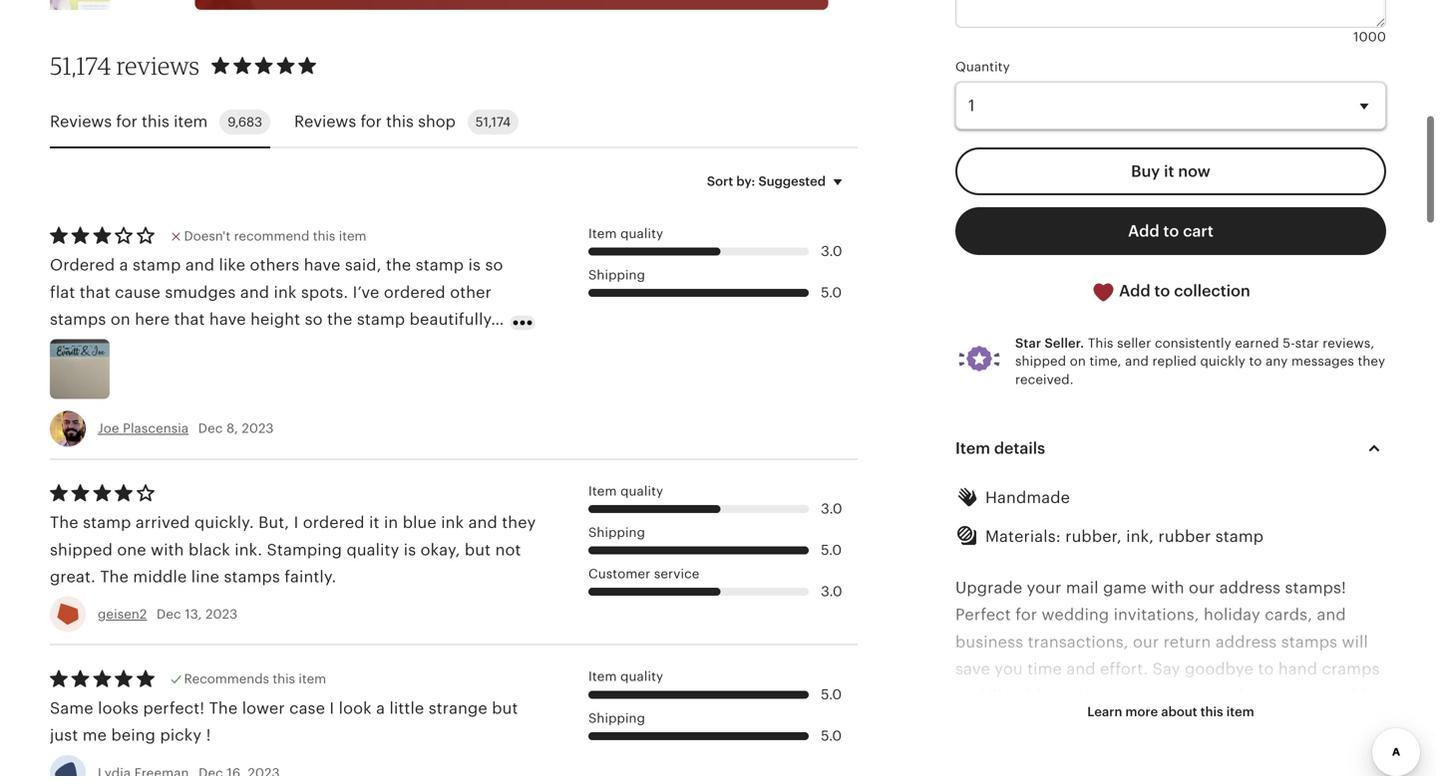 Task type: describe. For each thing, give the bounding box(es) containing it.
should
[[206, 365, 258, 383]]

stars
[[95, 365, 132, 383]]

reviews for reviews for this shop
[[294, 113, 356, 131]]

a inside same looks perfect! the lower case i look a little strange but just me being picky !
[[376, 700, 385, 718]]

professional
[[997, 742, 1092, 760]]

0 vertical spatial address
[[1219, 579, 1281, 597]]

gave
[[418, 338, 455, 356]]

earned
[[1235, 336, 1279, 351]]

faintly.
[[285, 568, 337, 586]]

to inside button
[[1163, 223, 1179, 240]]

consistently
[[1155, 336, 1231, 351]]

perfect!
[[143, 700, 205, 718]]

ink.
[[235, 541, 262, 559]]

personal
[[994, 715, 1062, 733]]

3 5.0 from the top
[[821, 687, 842, 703]]

1 horizontal spatial dec
[[198, 422, 223, 436]]

to inside the this seller consistently earned 5-star reviews, shipped on time, and replied quickly to any messages they received.
[[1249, 354, 1262, 369]]

stamps!
[[1285, 579, 1346, 597]]

they inside the stamp arrived quickly. but, i ordered it in blue ink and they shipped one with black ink.  stamping quality is okay, but not great.  the middle line stamps faintly.
[[502, 514, 536, 532]]

this inside ordered a stamp and like others have said, the stamp is so flat that cause smudges and ink spots. i've ordered other stamps on here that have height so the stamp beautifully, this one not so much. it works and that is why i gave it three stars but they should add height to the stamp.
[[50, 338, 78, 356]]

and up the smudges
[[185, 256, 215, 274]]

our up holiday
[[1189, 579, 1215, 597]]

say
[[1152, 661, 1180, 679]]

strange
[[429, 700, 487, 718]]

look,
[[955, 769, 993, 777]]

why
[[373, 338, 405, 356]]

in inside upgrade your mail game with our address stamps! perfect for wedding invitations, holiday cards, and business transactions, our return address stamps will save you time and effort. say goodbye to hand cramps and illegible writing - our stamps make it easy to add your personal information in seconds. whether you're a busy professional or just looking for a more polished look, our custom address stamps are the
[[1161, 715, 1175, 733]]

transactions,
[[1028, 634, 1129, 651]]

stamp up why
[[357, 311, 405, 329]]

polished
[[1296, 742, 1363, 760]]

suggested
[[758, 174, 826, 189]]

reviews for this shop
[[294, 113, 456, 131]]

easy
[[1276, 688, 1311, 706]]

add to collection button
[[955, 267, 1386, 317]]

the stamp arrived quickly. but, i ordered it in blue ink and they shipped one with black ink.  stamping quality is okay, but not great.  the middle line stamps faintly.
[[50, 514, 536, 586]]

this up lower
[[273, 672, 295, 687]]

line
[[191, 568, 219, 586]]

this left shop
[[386, 113, 414, 131]]

star
[[1015, 336, 1041, 351]]

return
[[1163, 634, 1211, 651]]

i inside the stamp arrived quickly. but, i ordered it in blue ink and they shipped one with black ink.  stamping quality is okay, but not great.  the middle line stamps faintly.
[[294, 514, 299, 532]]

ordered
[[50, 256, 115, 274]]

in inside the stamp arrived quickly. but, i ordered it in blue ink and they shipped one with black ink.  stamping quality is okay, but not great.  the middle line stamps faintly.
[[384, 514, 398, 532]]

star
[[1295, 336, 1319, 351]]

ink inside the stamp arrived quickly. but, i ordered it in blue ink and they shipped one with black ink.  stamping quality is okay, but not great.  the middle line stamps faintly.
[[441, 514, 464, 532]]

same
[[50, 700, 93, 718]]

Add your personalization text field
[[955, 0, 1386, 28]]

add for add to cart
[[1128, 223, 1159, 240]]

this inside dropdown button
[[1200, 705, 1223, 720]]

arrived
[[136, 514, 190, 532]]

stamps down looking
[[1156, 769, 1213, 777]]

black
[[188, 541, 230, 559]]

ordered a stamp and like others have said, the stamp is so flat that cause smudges and ink spots. i've ordered other stamps on here that have height so the stamp beautifully, this one not so much. it works and that is why i gave it three stars but they should add height to the stamp.
[[50, 256, 503, 383]]

stamp right the rubber
[[1215, 528, 1264, 546]]

item up said,
[[339, 229, 367, 244]]

the inside same looks perfect! the lower case i look a little strange but just me being picky !
[[209, 700, 238, 718]]

1 item quality from the top
[[588, 226, 663, 241]]

geisen2
[[98, 607, 147, 622]]

stamps down say
[[1155, 688, 1211, 706]]

view details of this review photo by joe plascensia image
[[50, 339, 110, 399]]

0 vertical spatial height
[[250, 311, 300, 329]]

you're
[[1324, 715, 1372, 733]]

much.
[[169, 338, 218, 356]]

writing
[[1055, 688, 1110, 706]]

ordered inside the stamp arrived quickly. but, i ordered it in blue ink and they shipped one with black ink.  stamping quality is okay, but not great.  the middle line stamps faintly.
[[303, 514, 365, 532]]

add to cart
[[1128, 223, 1214, 240]]

sort
[[707, 174, 733, 189]]

3 3.0 from the top
[[821, 584, 842, 600]]

item details
[[955, 440, 1045, 458]]

said,
[[345, 256, 382, 274]]

but inside the stamp arrived quickly. but, i ordered it in blue ink and they shipped one with black ink.  stamping quality is okay, but not great.  the middle line stamps faintly.
[[465, 541, 491, 559]]

0 vertical spatial that
[[80, 284, 110, 302]]

will
[[1342, 634, 1368, 651]]

materials: rubber, ink, rubber stamp
[[985, 528, 1264, 546]]

but inside same looks perfect! the lower case i look a little strange but just me being picky !
[[492, 700, 518, 718]]

stamping
[[267, 541, 342, 559]]

and up writing at right
[[1066, 661, 1096, 679]]

wedding
[[1042, 606, 1109, 624]]

make
[[1215, 688, 1257, 706]]

look
[[339, 700, 372, 718]]

customer service
[[588, 567, 700, 582]]

reviews,
[[1323, 336, 1375, 351]]

and inside the stamp arrived quickly. but, i ordered it in blue ink and they shipped one with black ink.  stamping quality is okay, but not great.  the middle line stamps faintly.
[[468, 514, 498, 532]]

add to cart button
[[955, 208, 1386, 255]]

cramps
[[1322, 661, 1380, 679]]

8,
[[226, 422, 238, 436]]

stamps inside ordered a stamp and like others have said, the stamp is so flat that cause smudges and ink spots. i've ordered other stamps on here that have height so the stamp beautifully, this one not so much. it works and that is why i gave it three stars but they should add height to the stamp.
[[50, 311, 106, 329]]

for down 51,174 reviews
[[116, 113, 137, 131]]

item up case
[[299, 672, 326, 687]]

looks
[[98, 700, 139, 718]]

lower
[[242, 700, 285, 718]]

0 horizontal spatial have
[[209, 311, 246, 329]]

1 vertical spatial so
[[305, 311, 323, 329]]

reviews
[[116, 51, 200, 80]]

ordered inside ordered a stamp and like others have said, the stamp is so flat that cause smudges and ink spots. i've ordered other stamps on here that have height so the stamp beautifully, this one not so much. it works and that is why i gave it three stars but they should add height to the stamp.
[[384, 284, 446, 302]]

sort by: suggested button
[[692, 160, 865, 202]]

shipped inside the this seller consistently earned 5-star reviews, shipped on time, and replied quickly to any messages they received.
[[1015, 354, 1066, 369]]

and down save
[[955, 688, 985, 706]]

and down others
[[240, 284, 269, 302]]

our right -
[[1124, 688, 1150, 706]]

-
[[1114, 688, 1120, 706]]

seconds.
[[1180, 715, 1250, 733]]

a up are
[[1238, 742, 1247, 760]]

customer
[[588, 567, 650, 582]]

joe plascensia dec 8, 2023
[[98, 422, 274, 436]]

0 vertical spatial have
[[304, 256, 341, 274]]

add inside ordered a stamp and like others have said, the stamp is so flat that cause smudges and ink spots. i've ordered other stamps on here that have height so the stamp beautifully, this one not so much. it works and that is why i gave it three stars but they should add height to the stamp.
[[263, 365, 292, 383]]

0 horizontal spatial dec
[[157, 607, 181, 622]]

more inside upgrade your mail game with our address stamps! perfect for wedding invitations, holiday cards, and business transactions, our return address stamps will save you time and effort. say goodbye to hand cramps and illegible writing - our stamps make it easy to add your personal information in seconds. whether you're a busy professional or just looking for a more polished look, our custom address stamps are the
[[1251, 742, 1292, 760]]

a right you're
[[1376, 715, 1385, 733]]

cause
[[115, 284, 160, 302]]

not inside the stamp arrived quickly. but, i ordered it in blue ink and they shipped one with black ink.  stamping quality is okay, but not great.  the middle line stamps faintly.
[[495, 541, 521, 559]]

to inside button
[[1154, 282, 1170, 300]]

spots.
[[301, 284, 348, 302]]

messages
[[1291, 354, 1354, 369]]

1 horizontal spatial 2023
[[242, 422, 274, 436]]

1 5.0 from the top
[[821, 285, 842, 301]]

buy it now button
[[955, 148, 1386, 196]]

9,683
[[228, 115, 262, 130]]

stamp up the cause
[[133, 256, 181, 274]]

shipped inside the stamp arrived quickly. but, i ordered it in blue ink and they shipped one with black ink.  stamping quality is okay, but not great.  the middle line stamps faintly.
[[50, 541, 113, 559]]

stamp up the other
[[416, 256, 464, 274]]

smudges
[[165, 284, 236, 302]]

just inside same looks perfect! the lower case i look a little strange but just me being picky !
[[50, 727, 78, 745]]

it
[[222, 338, 233, 356]]

0 vertical spatial your
[[1027, 579, 1062, 597]]

whether
[[1254, 715, 1320, 733]]

it inside the stamp arrived quickly. but, i ordered it in blue ink and they shipped one with black ink.  stamping quality is okay, but not great.  the middle line stamps faintly.
[[369, 514, 380, 532]]

cart
[[1183, 223, 1214, 240]]

doesn't recommend this item
[[184, 229, 367, 244]]

for right perfect
[[1015, 606, 1037, 624]]

one inside the stamp arrived quickly. but, i ordered it in blue ink and they shipped one with black ink.  stamping quality is okay, but not great.  the middle line stamps faintly.
[[117, 541, 146, 559]]

tab list containing reviews for this item
[[50, 98, 858, 148]]

the down spots.
[[327, 311, 352, 329]]

collection
[[1174, 282, 1250, 300]]

custom
[[1028, 769, 1086, 777]]

seller.
[[1045, 336, 1084, 351]]

0 vertical spatial so
[[485, 256, 503, 274]]

works
[[237, 338, 283, 356]]

1 vertical spatial 2023
[[206, 607, 238, 622]]

is inside the stamp arrived quickly. but, i ordered it in blue ink and they shipped one with black ink.  stamping quality is okay, but not great.  the middle line stamps faintly.
[[404, 541, 416, 559]]

recommends this item
[[184, 672, 326, 687]]

1 vertical spatial the
[[100, 568, 129, 586]]

with inside the stamp arrived quickly. but, i ordered it in blue ink and they shipped one with black ink.  stamping quality is okay, but not great.  the middle line stamps faintly.
[[151, 541, 184, 559]]

the down why
[[372, 365, 397, 383]]

stamps up hand
[[1281, 634, 1337, 651]]

item inside tab list
[[174, 113, 208, 131]]

to inside ordered a stamp and like others have said, the stamp is so flat that cause smudges and ink spots. i've ordered other stamps on here that have height so the stamp beautifully, this one not so much. it works and that is why i gave it three stars but they should add height to the stamp.
[[351, 365, 367, 383]]

0 horizontal spatial so
[[147, 338, 165, 356]]

being
[[111, 727, 156, 745]]



Task type: locate. For each thing, give the bounding box(es) containing it.
1 horizontal spatial not
[[495, 541, 521, 559]]

more down whether
[[1251, 742, 1292, 760]]

0 vertical spatial is
[[468, 256, 481, 274]]

they right blue
[[502, 514, 536, 532]]

2 5.0 from the top
[[821, 543, 842, 559]]

this right about
[[1200, 705, 1223, 720]]

like
[[219, 256, 245, 274]]

ink
[[274, 284, 297, 302], [441, 514, 464, 532]]

1 vertical spatial in
[[1161, 715, 1175, 733]]

tab list
[[50, 98, 858, 148]]

ink down others
[[274, 284, 297, 302]]

0 vertical spatial 2023
[[242, 422, 274, 436]]

it left blue
[[369, 514, 380, 532]]

0 horizontal spatial 2023
[[206, 607, 238, 622]]

in left blue
[[384, 514, 398, 532]]

with up invitations,
[[1151, 579, 1184, 597]]

and down seller
[[1125, 354, 1149, 369]]

1 vertical spatial add
[[1119, 282, 1151, 300]]

2 horizontal spatial i
[[409, 338, 414, 356]]

but inside ordered a stamp and like others have said, the stamp is so flat that cause smudges and ink spots. i've ordered other stamps on here that have height so the stamp beautifully, this one not so much. it works and that is why i gave it three stars but they should add height to the stamp.
[[137, 365, 163, 383]]

2 vertical spatial i
[[330, 700, 334, 718]]

0 horizontal spatial in
[[384, 514, 398, 532]]

item quality for same looks perfect! the lower case i look a little strange but just me being picky !
[[588, 670, 663, 685]]

51,174 for 51,174 reviews
[[50, 51, 111, 80]]

to left stamp.
[[351, 365, 367, 383]]

learn more about this item button
[[1072, 694, 1269, 731]]

the
[[386, 256, 411, 274], [327, 311, 352, 329], [372, 365, 397, 383], [1246, 769, 1271, 777]]

1 vertical spatial not
[[495, 541, 521, 559]]

1 vertical spatial shipping
[[588, 525, 645, 540]]

item
[[174, 113, 208, 131], [339, 229, 367, 244], [299, 672, 326, 687], [1226, 705, 1254, 720]]

0 horizontal spatial the
[[50, 514, 78, 532]]

i inside same looks perfect! the lower case i look a little strange but just me being picky !
[[330, 700, 334, 718]]

2 horizontal spatial that
[[321, 338, 352, 356]]

a right look
[[376, 700, 385, 718]]

save
[[955, 661, 990, 679]]

is down blue
[[404, 541, 416, 559]]

shipping for the stamp arrived quickly. but, i ordered it in blue ink and they shipped one with black ink.  stamping quality is okay, but not great.  the middle line stamps faintly.
[[588, 525, 645, 540]]

it inside button
[[1164, 163, 1174, 181]]

dec left 8,
[[198, 422, 223, 436]]

to left hand
[[1258, 661, 1274, 679]]

2 horizontal spatial they
[[1358, 354, 1385, 369]]

reviews for reviews for this item
[[50, 113, 112, 131]]

beautifully,
[[410, 311, 496, 329]]

this down reviews
[[142, 113, 169, 131]]

flat
[[50, 284, 75, 302]]

dec left 13,
[[157, 607, 181, 622]]

it inside ordered a stamp and like others have said, the stamp is so flat that cause smudges and ink spots. i've ordered other stamps on here that have height so the stamp beautifully, this one not so much. it works and that is why i gave it three stars but they should add height to the stamp.
[[460, 338, 470, 356]]

0 vertical spatial on
[[111, 311, 130, 329]]

0 horizontal spatial add
[[263, 365, 292, 383]]

1 shipping from the top
[[588, 268, 645, 283]]

51,174 reviews
[[50, 51, 200, 80]]

great.
[[50, 568, 96, 586]]

0 vertical spatial but
[[137, 365, 163, 383]]

2 vertical spatial address
[[1091, 769, 1152, 777]]

our right look,
[[998, 769, 1024, 777]]

so down spots.
[[305, 311, 323, 329]]

2 horizontal spatial the
[[209, 700, 238, 718]]

stamp left arrived
[[83, 514, 131, 532]]

replied
[[1152, 354, 1197, 369]]

stamp
[[133, 256, 181, 274], [416, 256, 464, 274], [357, 311, 405, 329], [83, 514, 131, 532], [1215, 528, 1264, 546]]

i inside ordered a stamp and like others have said, the stamp is so flat that cause smudges and ink spots. i've ordered other stamps on here that have height so the stamp beautifully, this one not so much. it works and that is why i gave it three stars but they should add height to the stamp.
[[409, 338, 414, 356]]

but right stars in the top left of the page
[[137, 365, 163, 383]]

stamps inside the stamp arrived quickly. but, i ordered it in blue ink and they shipped one with black ink.  stamping quality is okay, but not great.  the middle line stamps faintly.
[[224, 568, 280, 586]]

is up the other
[[468, 256, 481, 274]]

51,174 right shop
[[475, 115, 511, 130]]

on down seller.
[[1070, 354, 1086, 369]]

1 horizontal spatial your
[[1027, 579, 1062, 597]]

2 vertical spatial but
[[492, 700, 518, 718]]

quality inside the stamp arrived quickly. but, i ordered it in blue ink and they shipped one with black ink.  stamping quality is okay, but not great.  the middle line stamps faintly.
[[346, 541, 399, 559]]

1 3.0 from the top
[[821, 243, 842, 259]]

1 horizontal spatial add
[[1336, 688, 1366, 706]]

51,174 up reviews for this item
[[50, 51, 111, 80]]

that left why
[[321, 338, 352, 356]]

1 horizontal spatial they
[[502, 514, 536, 532]]

0 vertical spatial not
[[116, 338, 142, 356]]

0 horizontal spatial not
[[116, 338, 142, 356]]

quickly.
[[194, 514, 254, 532]]

but
[[137, 365, 163, 383], [465, 541, 491, 559], [492, 700, 518, 718]]

0 vertical spatial add
[[1128, 223, 1159, 240]]

1 horizontal spatial shipped
[[1015, 354, 1066, 369]]

0 vertical spatial in
[[384, 514, 398, 532]]

that up much.
[[174, 311, 205, 329]]

rubber,
[[1065, 528, 1122, 546]]

our
[[1189, 579, 1215, 597], [1133, 634, 1159, 651], [1124, 688, 1150, 706], [998, 769, 1024, 777]]

other
[[450, 284, 492, 302]]

middle
[[133, 568, 187, 586]]

buy
[[1131, 163, 1160, 181]]

1 vertical spatial that
[[174, 311, 205, 329]]

0 vertical spatial one
[[83, 338, 112, 356]]

item down the goodbye at the right bottom
[[1226, 705, 1254, 720]]

shop
[[418, 113, 456, 131]]

received.
[[1015, 372, 1074, 387]]

but,
[[258, 514, 289, 532]]

51,174
[[50, 51, 111, 80], [475, 115, 511, 130]]

with inside upgrade your mail game with our address stamps! perfect for wedding invitations, holiday cards, and business transactions, our return address stamps will save you time and effort. say goodbye to hand cramps and illegible writing - our stamps make it easy to add your personal information in seconds. whether you're a busy professional or just looking for a more polished look, our custom address stamps are the
[[1151, 579, 1184, 597]]

stamp inside the stamp arrived quickly. but, i ordered it in blue ink and they shipped one with black ink.  stamping quality is okay, but not great.  the middle line stamps faintly.
[[83, 514, 131, 532]]

height down spots.
[[297, 365, 347, 383]]

our down invitations,
[[1133, 634, 1159, 651]]

0 vertical spatial more
[[1125, 705, 1158, 720]]

and right works
[[287, 338, 317, 356]]

51,174 for 51,174
[[475, 115, 511, 130]]

1 vertical spatial 3.0
[[821, 501, 842, 517]]

okay,
[[421, 541, 460, 559]]

0 horizontal spatial just
[[50, 727, 78, 745]]

one inside ordered a stamp and like others have said, the stamp is so flat that cause smudges and ink spots. i've ordered other stamps on here that have height so the stamp beautifully, this one not so much. it works and that is why i gave it three stars but they should add height to the stamp.
[[83, 338, 112, 356]]

item left 9,683 on the left of page
[[174, 113, 208, 131]]

height
[[250, 311, 300, 329], [297, 365, 347, 383]]

your up 'busy'
[[955, 715, 990, 733]]

2 3.0 from the top
[[821, 501, 842, 517]]

2 vertical spatial is
[[404, 541, 416, 559]]

they down reviews,
[[1358, 354, 1385, 369]]

to down earned
[[1249, 354, 1262, 369]]

busy
[[955, 742, 992, 760]]

add inside button
[[1119, 282, 1151, 300]]

1 horizontal spatial on
[[1070, 354, 1086, 369]]

it right buy
[[1164, 163, 1174, 181]]

by:
[[736, 174, 755, 189]]

1 vertical spatial add
[[1336, 688, 1366, 706]]

it inside upgrade your mail game with our address stamps! perfect for wedding invitations, holiday cards, and business transactions, our return address stamps will save you time and effort. say goodbye to hand cramps and illegible writing - our stamps make it easy to add your personal information in seconds. whether you're a busy professional or just looking for a more polished look, our custom address stamps are the
[[1261, 688, 1272, 706]]

reviews right 9,683 on the left of page
[[294, 113, 356, 131]]

2 horizontal spatial is
[[468, 256, 481, 274]]

0 vertical spatial ordered
[[384, 284, 446, 302]]

doesn't
[[184, 229, 230, 244]]

and
[[185, 256, 215, 274], [240, 284, 269, 302], [287, 338, 317, 356], [1125, 354, 1149, 369], [468, 514, 498, 532], [1317, 606, 1346, 624], [1066, 661, 1096, 679], [955, 688, 985, 706]]

add inside button
[[1128, 223, 1159, 240]]

add for add to collection
[[1119, 282, 1151, 300]]

so down here
[[147, 338, 165, 356]]

0 horizontal spatial your
[[955, 715, 990, 733]]

they inside the this seller consistently earned 5-star reviews, shipped on time, and replied quickly to any messages they received.
[[1358, 354, 1385, 369]]

ink inside ordered a stamp and like others have said, the stamp is so flat that cause smudges and ink spots. i've ordered other stamps on here that have height so the stamp beautifully, this one not so much. it works and that is why i gave it three stars but they should add height to the stamp.
[[274, 284, 297, 302]]

2 vertical spatial that
[[321, 338, 352, 356]]

0 vertical spatial ink
[[274, 284, 297, 302]]

1 vertical spatial but
[[465, 541, 491, 559]]

1 horizontal spatial but
[[465, 541, 491, 559]]

stamps down the flat at the left
[[50, 311, 106, 329]]

in up looking
[[1161, 715, 1175, 733]]

is left why
[[356, 338, 369, 356]]

the up geisen2
[[100, 568, 129, 586]]

2 reviews from the left
[[294, 113, 356, 131]]

add inside upgrade your mail game with our address stamps! perfect for wedding invitations, holiday cards, and business transactions, our return address stamps will save you time and effort. say goodbye to hand cramps and illegible writing - our stamps make it easy to add your personal information in seconds. whether you're a busy professional or just looking for a more polished look, our custom address stamps are the
[[1336, 688, 1366, 706]]

this
[[1088, 336, 1114, 351]]

materials:
[[985, 528, 1061, 546]]

2 horizontal spatial so
[[485, 256, 503, 274]]

item quality
[[588, 226, 663, 241], [588, 484, 663, 499], [588, 670, 663, 685]]

ordered up beautifully,
[[384, 284, 446, 302]]

2 vertical spatial the
[[209, 700, 238, 718]]

upgrade
[[955, 579, 1022, 597]]

goodbye
[[1185, 661, 1254, 679]]

but right the strange at the left bottom of page
[[492, 700, 518, 718]]

1 horizontal spatial reviews
[[294, 113, 356, 131]]

the down recommends
[[209, 700, 238, 718]]

on inside ordered a stamp and like others have said, the stamp is so flat that cause smudges and ink spots. i've ordered other stamps on here that have height so the stamp beautifully, this one not so much. it works and that is why i gave it three stars but they should add height to the stamp.
[[111, 311, 130, 329]]

is
[[468, 256, 481, 274], [356, 338, 369, 356], [404, 541, 416, 559]]

1 horizontal spatial 51,174
[[475, 115, 511, 130]]

0 vertical spatial add
[[263, 365, 292, 383]]

2 vertical spatial 3.0
[[821, 584, 842, 600]]

3 shipping from the top
[[588, 711, 645, 726]]

for left shop
[[360, 113, 382, 131]]

learn
[[1087, 705, 1122, 720]]

0 vertical spatial with
[[151, 541, 184, 559]]

but right okay,
[[465, 541, 491, 559]]

2023 right 13,
[[206, 607, 238, 622]]

0 horizontal spatial is
[[356, 338, 369, 356]]

0 vertical spatial i
[[409, 338, 414, 356]]

1 horizontal spatial more
[[1251, 742, 1292, 760]]

case
[[289, 700, 325, 718]]

a up the cause
[[119, 256, 128, 274]]

address up holiday
[[1219, 579, 1281, 597]]

address
[[1219, 579, 1281, 597], [1215, 634, 1277, 651], [1091, 769, 1152, 777]]

your left mail
[[1027, 579, 1062, 597]]

ink up okay,
[[441, 514, 464, 532]]

seller
[[1117, 336, 1151, 351]]

2 vertical spatial item quality
[[588, 670, 663, 685]]

1 horizontal spatial in
[[1161, 715, 1175, 733]]

details
[[994, 440, 1045, 458]]

shipped
[[1015, 354, 1066, 369], [50, 541, 113, 559]]

and right blue
[[468, 514, 498, 532]]

to left collection
[[1154, 282, 1170, 300]]

1 horizontal spatial have
[[304, 256, 341, 274]]

1 vertical spatial height
[[297, 365, 347, 383]]

0 horizontal spatial i
[[294, 514, 299, 532]]

2 vertical spatial shipping
[[588, 711, 645, 726]]

0 vertical spatial the
[[50, 514, 78, 532]]

on inside the this seller consistently earned 5-star reviews, shipped on time, and replied quickly to any messages they received.
[[1070, 354, 1086, 369]]

0 horizontal spatial that
[[80, 284, 110, 302]]

not
[[116, 338, 142, 356], [495, 541, 521, 559]]

any
[[1266, 354, 1288, 369]]

stamps down the ink.
[[224, 568, 280, 586]]

0 vertical spatial item quality
[[588, 226, 663, 241]]

1 horizontal spatial just
[[1117, 742, 1145, 760]]

this up three
[[50, 338, 78, 356]]

add down cramps
[[1336, 688, 1366, 706]]

the right are
[[1246, 769, 1271, 777]]

ordered
[[384, 284, 446, 302], [303, 514, 365, 532]]

ordered up stamping
[[303, 514, 365, 532]]

1 horizontal spatial so
[[305, 311, 323, 329]]

one up stars in the top left of the page
[[83, 338, 112, 356]]

stamp.
[[401, 365, 454, 383]]

51,174 inside tab list
[[475, 115, 511, 130]]

to right the 'easy'
[[1315, 688, 1331, 706]]

1 vertical spatial one
[[117, 541, 146, 559]]

recommends
[[184, 672, 269, 687]]

with
[[151, 541, 184, 559], [1151, 579, 1184, 597]]

me
[[83, 727, 107, 745]]

or
[[1096, 742, 1112, 760]]

business
[[955, 634, 1023, 651]]

2 vertical spatial so
[[147, 338, 165, 356]]

time
[[1027, 661, 1062, 679]]

they inside ordered a stamp and like others have said, the stamp is so flat that cause smudges and ink spots. i've ordered other stamps on here that have height so the stamp beautifully, this one not so much. it works and that is why i gave it three stars but they should add height to the stamp.
[[167, 365, 201, 383]]

this seller consistently earned 5-star reviews, shipped on time, and replied quickly to any messages they received.
[[1015, 336, 1385, 387]]

just down the same
[[50, 727, 78, 745]]

height up works
[[250, 311, 300, 329]]

0 horizontal spatial 51,174
[[50, 51, 111, 80]]

and inside the this seller consistently earned 5-star reviews, shipped on time, and replied quickly to any messages they received.
[[1125, 354, 1149, 369]]

0 vertical spatial shipped
[[1015, 354, 1066, 369]]

joe
[[98, 422, 119, 436]]

one up middle
[[117, 541, 146, 559]]

1 vertical spatial more
[[1251, 742, 1292, 760]]

for
[[116, 113, 137, 131], [360, 113, 382, 131], [1015, 606, 1037, 624], [1212, 742, 1233, 760]]

item inside dropdown button
[[955, 440, 990, 458]]

others
[[250, 256, 299, 274]]

are
[[1217, 769, 1242, 777]]

sort by: suggested
[[707, 174, 826, 189]]

i right why
[[409, 338, 414, 356]]

just inside upgrade your mail game with our address stamps! perfect for wedding invitations, holiday cards, and business transactions, our return address stamps will save you time and effort. say goodbye to hand cramps and illegible writing - our stamps make it easy to add your personal information in seconds. whether you're a busy professional or just looking for a more polished look, our custom address stamps are the
[[1117, 742, 1145, 760]]

i right but,
[[294, 514, 299, 532]]

service
[[654, 567, 700, 582]]

address down holiday
[[1215, 634, 1277, 651]]

1 horizontal spatial with
[[1151, 579, 1184, 597]]

star seller.
[[1015, 336, 1084, 351]]

1 vertical spatial is
[[356, 338, 369, 356]]

the inside upgrade your mail game with our address stamps! perfect for wedding invitations, holiday cards, and business transactions, our return address stamps will save you time and effort. say goodbye to hand cramps and illegible writing - our stamps make it easy to add your personal information in seconds. whether you're a busy professional or just looking for a more polished look, our custom address stamps are the
[[1246, 769, 1271, 777]]

0 horizontal spatial but
[[137, 365, 163, 383]]

1 horizontal spatial i
[[330, 700, 334, 718]]

1 vertical spatial ordered
[[303, 514, 365, 532]]

for up are
[[1212, 742, 1233, 760]]

0 vertical spatial 3.0
[[821, 243, 842, 259]]

shipped up great.
[[50, 541, 113, 559]]

just right or
[[1117, 742, 1145, 760]]

address down or
[[1091, 769, 1152, 777]]

item inside dropdown button
[[1226, 705, 1254, 720]]

have up spots.
[[304, 256, 341, 274]]

0 horizontal spatial ordered
[[303, 514, 365, 532]]

the right said,
[[386, 256, 411, 274]]

1 vertical spatial i
[[294, 514, 299, 532]]

cards,
[[1265, 606, 1312, 624]]

item quality for the stamp arrived quickly. but, i ordered it in blue ink and they shipped one with black ink.  stamping quality is okay, but not great.  the middle line stamps faintly.
[[588, 484, 663, 499]]

0 vertical spatial shipping
[[588, 268, 645, 283]]

2 item quality from the top
[[588, 484, 663, 499]]

4 5.0 from the top
[[821, 729, 842, 745]]

to left "cart"
[[1163, 223, 1179, 240]]

1 vertical spatial with
[[1151, 579, 1184, 597]]

a inside ordered a stamp and like others have said, the stamp is so flat that cause smudges and ink spots. i've ordered other stamps on here that have height so the stamp beautifully, this one not so much. it works and that is why i gave it three stars but they should add height to the stamp.
[[119, 256, 128, 274]]

2 shipping from the top
[[588, 525, 645, 540]]

1 reviews from the left
[[50, 113, 112, 131]]

1 horizontal spatial ordered
[[384, 284, 446, 302]]

0 horizontal spatial shipped
[[50, 541, 113, 559]]

more right -
[[1125, 705, 1158, 720]]

0 horizontal spatial on
[[111, 311, 130, 329]]

plascensia
[[123, 422, 189, 436]]

shipping for same looks perfect! the lower case i look a little strange but just me being picky !
[[588, 711, 645, 726]]

reviews down 51,174 reviews
[[50, 113, 112, 131]]

shipped up received.
[[1015, 354, 1066, 369]]

not right okay,
[[495, 541, 521, 559]]

more inside "learn more about this item" dropdown button
[[1125, 705, 1158, 720]]

1 horizontal spatial ink
[[441, 514, 464, 532]]

1 vertical spatial address
[[1215, 634, 1277, 651]]

0 vertical spatial dec
[[198, 422, 223, 436]]

handmade
[[985, 489, 1070, 507]]

add up seller
[[1119, 282, 1151, 300]]

quality
[[620, 226, 663, 241], [620, 484, 663, 499], [346, 541, 399, 559], [620, 670, 663, 685]]

not up stars in the top left of the page
[[116, 338, 142, 356]]

same looks perfect! the lower case i look a little strange but just me being picky !
[[50, 700, 518, 745]]

5-
[[1283, 336, 1295, 351]]

0 horizontal spatial reviews
[[50, 113, 112, 131]]

add to collection
[[1115, 282, 1250, 300]]

1 vertical spatial ink
[[441, 514, 464, 532]]

dec
[[198, 422, 223, 436], [157, 607, 181, 622]]

not inside ordered a stamp and like others have said, the stamp is so flat that cause smudges and ink spots. i've ordered other stamps on here that have height so the stamp beautifully, this one not so much. it works and that is why i gave it three stars but they should add height to the stamp.
[[116, 338, 142, 356]]

they
[[1358, 354, 1385, 369], [167, 365, 201, 383], [502, 514, 536, 532]]

1 horizontal spatial that
[[174, 311, 205, 329]]

0 horizontal spatial with
[[151, 541, 184, 559]]

0 horizontal spatial one
[[83, 338, 112, 356]]

perfect
[[955, 606, 1011, 624]]

3 item quality from the top
[[588, 670, 663, 685]]

more
[[1125, 705, 1158, 720], [1251, 742, 1292, 760]]

time,
[[1089, 354, 1122, 369]]

and down stamps!
[[1317, 606, 1346, 624]]

so up the other
[[485, 256, 503, 274]]

1 horizontal spatial is
[[404, 541, 416, 559]]

your
[[1027, 579, 1062, 597], [955, 715, 990, 733]]

this right recommend
[[313, 229, 335, 244]]



Task type: vqa. For each thing, say whether or not it's contained in the screenshot.
right with
yes



